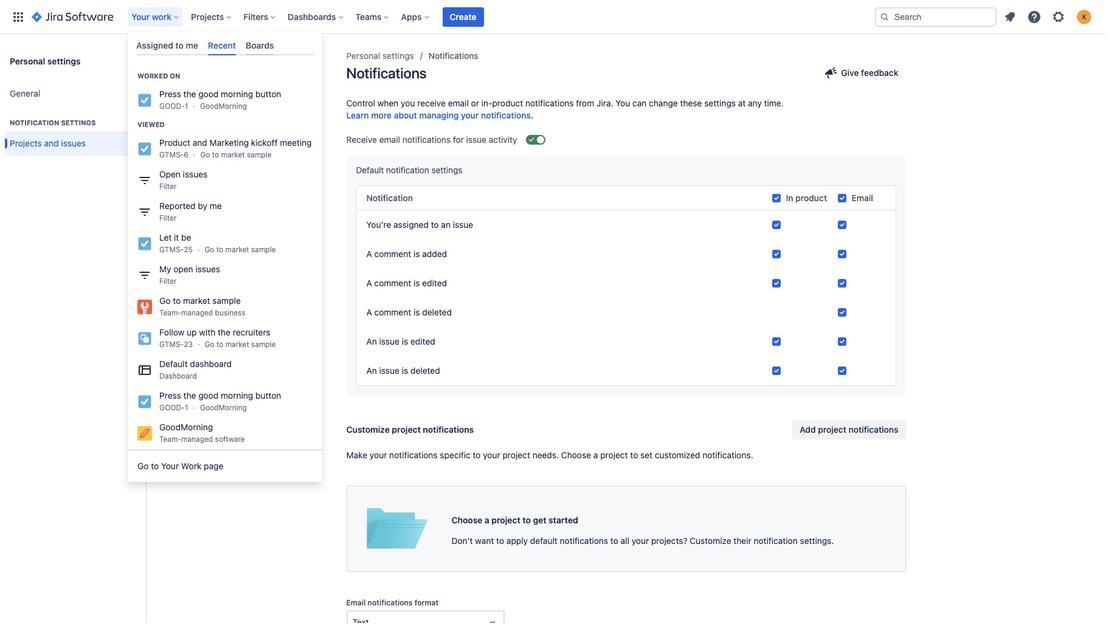 Task type: vqa. For each thing, say whether or not it's contained in the screenshot.
the bottommost 'open' image
no



Task type: locate. For each thing, give the bounding box(es) containing it.
press down on
[[159, 89, 181, 99]]

sample for be
[[251, 245, 276, 254]]

your profile and settings image
[[1077, 9, 1091, 24]]

specific
[[440, 450, 470, 460]]

issues inside the notification settings group
[[61, 138, 86, 148]]

issues inside "my open issues filter"
[[195, 264, 220, 274]]

go for and
[[200, 150, 210, 159]]

0 vertical spatial notification
[[386, 165, 429, 175]]

default
[[356, 165, 384, 175], [159, 359, 188, 369]]

go to market sample for marketing
[[200, 150, 272, 159]]

add project notifications
[[800, 424, 898, 435]]

0 vertical spatial filter
[[159, 182, 177, 191]]

deleted for an issue is deleted
[[410, 365, 440, 376]]

3 comment from the top
[[374, 307, 411, 317]]

1 horizontal spatial default
[[356, 165, 384, 175]]

0 vertical spatial button
[[255, 89, 281, 99]]

product right the or
[[492, 98, 523, 108]]

go to market sample down recruiters
[[205, 340, 276, 349]]

a comment is edited
[[366, 278, 447, 288]]

issues down 6
[[183, 169, 208, 179]]

group
[[5, 78, 141, 163]]

comment up a comment is edited
[[374, 249, 411, 259]]

press the good morning button down dashboard
[[159, 390, 281, 401]]

receive
[[346, 134, 377, 145]]

issues
[[61, 138, 86, 148], [183, 169, 208, 179], [195, 264, 220, 274]]

0 vertical spatial team-
[[159, 308, 181, 318]]

0 vertical spatial notifications.
[[481, 110, 533, 120]]

want
[[475, 536, 494, 546]]

apps
[[401, 11, 422, 22]]

project inside button
[[818, 424, 846, 435]]

0 vertical spatial issues
[[61, 138, 86, 148]]

to right want
[[496, 536, 504, 546]]

a comment is added
[[366, 249, 447, 259]]

create
[[450, 11, 476, 22]]

a up an issue is edited
[[366, 307, 372, 317]]

go inside go to market sample team-managed business
[[159, 296, 171, 306]]

good- up viewed
[[159, 102, 185, 111]]

2 vertical spatial goodmorning
[[159, 422, 213, 432]]

settings up the general link
[[47, 56, 81, 66]]

go left work on the bottom left of page
[[137, 461, 149, 471]]

0 vertical spatial managed
[[181, 308, 213, 318]]

me
[[186, 40, 198, 50], [210, 201, 222, 211]]

give feedback button
[[819, 63, 906, 83]]

notifications. right customized
[[702, 450, 753, 460]]

your right make
[[370, 450, 387, 460]]

open
[[159, 169, 181, 179]]

go right "25"
[[205, 245, 214, 254]]

1 vertical spatial notification
[[754, 536, 798, 546]]

1 vertical spatial me
[[210, 201, 222, 211]]

product
[[492, 98, 523, 108], [795, 193, 827, 203]]

2 vertical spatial issues
[[195, 264, 220, 274]]

0 vertical spatial product
[[492, 98, 523, 108]]

marketing
[[210, 138, 249, 148]]

notification down receive email notifications for issue activity
[[386, 165, 429, 175]]

market for be
[[225, 245, 249, 254]]

an issue is deleted
[[366, 365, 440, 376]]

2 vertical spatial gtms-
[[159, 340, 184, 349]]

banner containing your work
[[0, 0, 1106, 34]]

choose right needs.
[[561, 450, 591, 460]]

0 vertical spatial your
[[131, 11, 150, 22]]

projects button
[[187, 7, 236, 26]]

1 vertical spatial notification
[[366, 193, 413, 203]]

me inside reported by me filter
[[210, 201, 222, 211]]

filter
[[159, 182, 177, 191], [159, 214, 177, 223], [159, 277, 177, 286]]

1 managed from the top
[[181, 308, 213, 318]]

a down a comment is added
[[366, 278, 372, 288]]

dashboards button
[[284, 7, 348, 26]]

0 horizontal spatial personal settings
[[10, 56, 81, 66]]

2 managed from the top
[[181, 435, 213, 444]]

2 a from the top
[[366, 278, 372, 288]]

0 vertical spatial deleted
[[422, 307, 452, 317]]

boards
[[246, 40, 274, 50]]

go right 6
[[200, 150, 210, 159]]

1 horizontal spatial notifications
[[429, 50, 478, 61]]

1 filter from the top
[[159, 182, 177, 191]]

1 vertical spatial email
[[379, 134, 400, 145]]

is up a comment is deleted
[[413, 278, 420, 288]]

issues down notification settings heading on the top
[[61, 138, 86, 148]]

1 vertical spatial go to market sample
[[205, 245, 276, 254]]

customize
[[346, 424, 390, 435], [690, 536, 731, 546]]

1 vertical spatial good-1
[[159, 403, 188, 412]]

1 vertical spatial comment
[[374, 278, 411, 288]]

filters
[[243, 11, 268, 22]]

2 and from the left
[[44, 138, 59, 148]]

a up want
[[485, 515, 489, 525]]

go to your work page link
[[128, 454, 322, 479]]

0 horizontal spatial and
[[44, 138, 59, 148]]

kickoff
[[251, 138, 278, 148]]

you
[[616, 98, 630, 108]]

team- up 'follow'
[[159, 308, 181, 318]]

1 a from the top
[[366, 249, 372, 259]]

1 vertical spatial issues
[[183, 169, 208, 179]]

2 vertical spatial comment
[[374, 307, 411, 317]]

1 an from the top
[[366, 336, 377, 346]]

1 vertical spatial 1
[[185, 403, 188, 412]]

is for a comment is deleted
[[413, 307, 420, 317]]

gtms- down 'follow'
[[159, 340, 184, 349]]

0 horizontal spatial me
[[186, 40, 198, 50]]

0 vertical spatial goodmorning
[[200, 102, 247, 111]]

me left 'recent'
[[186, 40, 198, 50]]

gtms-6
[[159, 150, 188, 159]]

choose up don't
[[451, 515, 482, 525]]

personal settings up general
[[10, 56, 81, 66]]

market down recruiters
[[225, 340, 249, 349]]

deleted down an issue is edited
[[410, 365, 440, 376]]

0 vertical spatial edited
[[422, 278, 447, 288]]

your left work on the bottom left of page
[[161, 461, 179, 471]]

gtms-
[[159, 150, 184, 159], [159, 245, 184, 254], [159, 340, 184, 349]]

projects inside the notification settings group
[[10, 138, 42, 148]]

edited for a comment is edited
[[422, 278, 447, 288]]

press the good morning button down worked on heading
[[159, 89, 281, 99]]

goodmorning up work on the bottom left of page
[[159, 422, 213, 432]]

0 vertical spatial choose
[[561, 450, 591, 460]]

be
[[181, 232, 191, 243]]

is up an issue is deleted
[[402, 336, 408, 346]]

0 vertical spatial morning
[[221, 89, 253, 99]]

projects and issues link
[[5, 131, 141, 156]]

email
[[852, 193, 873, 203], [346, 598, 366, 607]]

the down worked on heading
[[183, 89, 196, 99]]

0 horizontal spatial notifications.
[[481, 110, 533, 120]]

receive
[[417, 98, 446, 108]]

button
[[255, 89, 281, 99], [255, 390, 281, 401]]

me for assigned to me
[[186, 40, 198, 50]]

0 vertical spatial press the good morning button
[[159, 89, 281, 99]]

press the good morning button
[[159, 89, 281, 99], [159, 390, 281, 401]]

and right 'product'
[[193, 138, 207, 148]]

gtms- down 'product'
[[159, 150, 184, 159]]

1 vertical spatial gtms-
[[159, 245, 184, 254]]

and for projects
[[44, 138, 59, 148]]

notification for notification settings
[[10, 119, 59, 126]]

2 good-1 from the top
[[159, 403, 188, 412]]

0 horizontal spatial projects
[[10, 138, 42, 148]]

you're
[[366, 219, 391, 230]]

3 gtms- from the top
[[159, 340, 184, 349]]

0 vertical spatial notification
[[10, 119, 59, 126]]

a down you're
[[366, 249, 372, 259]]

go
[[200, 150, 210, 159], [205, 245, 214, 254], [159, 296, 171, 306], [205, 340, 214, 349], [137, 461, 149, 471]]

and
[[193, 138, 207, 148], [44, 138, 59, 148]]

go to market sample right "25"
[[205, 245, 276, 254]]

1 vertical spatial deleted
[[410, 365, 440, 376]]

market down "my open issues filter"
[[183, 296, 210, 306]]

good- down dashboard
[[159, 403, 185, 412]]

0 vertical spatial email
[[852, 193, 873, 203]]

market for marketing
[[221, 150, 245, 159]]

settings left "at"
[[704, 98, 736, 108]]

2 filter from the top
[[159, 214, 177, 223]]

to left get
[[523, 515, 531, 525]]

comment for a comment is added
[[374, 249, 411, 259]]

1 horizontal spatial and
[[193, 138, 207, 148]]

project down an issue is deleted
[[392, 424, 421, 435]]

format
[[414, 598, 439, 607]]

settings image
[[1051, 9, 1066, 24]]

goodmorning up the software
[[200, 403, 247, 412]]

settings down for in the left of the page
[[431, 165, 462, 175]]

0 vertical spatial me
[[186, 40, 198, 50]]

2 comment from the top
[[374, 278, 411, 288]]

your
[[461, 110, 479, 120], [370, 450, 387, 460], [483, 450, 500, 460], [632, 536, 649, 546]]

project right add
[[818, 424, 846, 435]]

default down receive
[[356, 165, 384, 175]]

gtms- for let
[[159, 245, 184, 254]]

1 button from the top
[[255, 89, 281, 99]]

notifications image
[[1003, 9, 1017, 24]]

morning down worked on heading
[[221, 89, 253, 99]]

0 vertical spatial good-
[[159, 102, 185, 111]]

0 horizontal spatial customize
[[346, 424, 390, 435]]

filter inside "my open issues filter"
[[159, 277, 177, 286]]

0 vertical spatial a
[[366, 249, 372, 259]]

1 vertical spatial press the good morning button
[[159, 390, 281, 401]]

issue down an issue is edited
[[379, 365, 399, 376]]

0 vertical spatial projects
[[191, 11, 224, 22]]

3 filter from the top
[[159, 277, 177, 286]]

edited down a comment is deleted
[[410, 336, 435, 346]]

an down an issue is edited
[[366, 365, 377, 376]]

3 a from the top
[[366, 307, 372, 317]]

notification right their
[[754, 536, 798, 546]]

good-1 up viewed
[[159, 102, 188, 111]]

default up dashboard
[[159, 359, 188, 369]]

me right the "by"
[[210, 201, 222, 211]]

customize left their
[[690, 536, 731, 546]]

2 vertical spatial filter
[[159, 277, 177, 286]]

notifications inside button
[[849, 424, 898, 435]]

goodmorning inside goodmorning team-managed software
[[159, 422, 213, 432]]

1 vertical spatial choose
[[451, 515, 482, 525]]

go to market sample team-managed business
[[159, 296, 245, 318]]

settings
[[382, 50, 414, 61], [47, 56, 81, 66], [704, 98, 736, 108], [61, 119, 96, 126], [431, 165, 462, 175]]

1 vertical spatial filter
[[159, 214, 177, 223]]

your left work
[[131, 11, 150, 22]]

an up an issue is deleted
[[366, 336, 377, 346]]

2 an from the top
[[366, 365, 377, 376]]

notification inside heading
[[10, 119, 59, 126]]

managed up "up" at left bottom
[[181, 308, 213, 318]]

1 horizontal spatial customize
[[690, 536, 731, 546]]

filter down the reported at the top of the page
[[159, 214, 177, 223]]

managed inside go to market sample team-managed business
[[181, 308, 213, 318]]

1 vertical spatial email
[[346, 598, 366, 607]]

1 horizontal spatial notifications.
[[702, 450, 753, 460]]

a
[[593, 450, 598, 460], [485, 515, 489, 525]]

all
[[621, 536, 629, 546]]

1 vertical spatial team-
[[159, 435, 181, 444]]

for
[[453, 134, 464, 145]]

comment up an issue is edited
[[374, 307, 411, 317]]

personal down teams
[[346, 50, 380, 61]]

23
[[184, 340, 193, 349]]

notification up you're
[[366, 193, 413, 203]]

managed
[[181, 308, 213, 318], [181, 435, 213, 444]]

choose a project to get started
[[451, 515, 578, 525]]

1 horizontal spatial personal
[[346, 50, 380, 61]]

projects down notification settings
[[10, 138, 42, 148]]

1 vertical spatial default
[[159, 359, 188, 369]]

personal settings
[[346, 50, 414, 61], [10, 56, 81, 66]]

1 vertical spatial edited
[[410, 336, 435, 346]]

1 horizontal spatial email
[[448, 98, 469, 108]]

0 vertical spatial press
[[159, 89, 181, 99]]

projects for projects
[[191, 11, 224, 22]]

2 press from the top
[[159, 390, 181, 401]]

filter for reported
[[159, 214, 177, 223]]

a comment is deleted
[[366, 307, 452, 317]]

notification up 'projects and issues' at the left top of the page
[[10, 119, 59, 126]]

0 horizontal spatial default
[[159, 359, 188, 369]]

notifications.
[[481, 110, 533, 120], [702, 450, 753, 460]]

0 horizontal spatial notification
[[10, 119, 59, 126]]

morning down dashboard
[[221, 390, 253, 401]]

choose
[[561, 450, 591, 460], [451, 515, 482, 525]]

1 horizontal spatial notification
[[366, 193, 413, 203]]

1 team- from the top
[[159, 308, 181, 318]]

recruiters
[[233, 327, 270, 338]]

good-1 down dashboard
[[159, 403, 188, 412]]

a
[[366, 249, 372, 259], [366, 278, 372, 288], [366, 307, 372, 317]]

apply
[[506, 536, 528, 546]]

issue right for in the left of the page
[[466, 134, 486, 145]]

apps button
[[397, 7, 434, 26]]

1 vertical spatial an
[[366, 365, 377, 376]]

0 vertical spatial default
[[356, 165, 384, 175]]

follow up with the recruiters
[[159, 327, 270, 338]]

to right specific
[[473, 450, 481, 460]]

projects for projects and issues
[[10, 138, 42, 148]]

and down notification settings
[[44, 138, 59, 148]]

notifications up when
[[346, 64, 426, 81]]

projects
[[191, 11, 224, 22], [10, 138, 42, 148]]

market
[[221, 150, 245, 159], [225, 245, 249, 254], [183, 296, 210, 306], [225, 340, 249, 349]]

gtms- for product
[[159, 150, 184, 159]]

1 and from the left
[[193, 138, 207, 148]]

default for default notification settings
[[356, 165, 384, 175]]

you're assigned to an issue
[[366, 219, 473, 230]]

1 up goodmorning team-managed software
[[185, 403, 188, 412]]

go to market sample down product and marketing kickoff meeting
[[200, 150, 272, 159]]

market inside go to market sample team-managed business
[[183, 296, 210, 306]]

comment down a comment is added
[[374, 278, 411, 288]]

edited down added
[[422, 278, 447, 288]]

tab list
[[131, 35, 319, 55]]

1 vertical spatial morning
[[221, 390, 253, 401]]

a for a comment is added
[[366, 249, 372, 259]]

1 horizontal spatial email
[[852, 193, 873, 203]]

is down a comment is edited
[[413, 307, 420, 317]]

primary element
[[7, 0, 865, 34]]

1 gtms- from the top
[[159, 150, 184, 159]]

project
[[392, 424, 421, 435], [818, 424, 846, 435], [503, 450, 530, 460], [600, 450, 628, 460], [491, 515, 520, 525]]

settings up the projects and issues link
[[61, 119, 96, 126]]

0 vertical spatial email
[[448, 98, 469, 108]]

1 comment from the top
[[374, 249, 411, 259]]

1 horizontal spatial your
[[161, 461, 179, 471]]

projects inside popup button
[[191, 11, 224, 22]]

1 good-1 from the top
[[159, 102, 188, 111]]

1 horizontal spatial notification
[[754, 536, 798, 546]]

1 vertical spatial notifications.
[[702, 450, 753, 460]]

default for default dashboard dashboard
[[159, 359, 188, 369]]

an for an issue is deleted
[[366, 365, 377, 376]]

market down product and marketing kickoff meeting
[[221, 150, 245, 159]]

software
[[215, 435, 245, 444]]

0 horizontal spatial notification
[[386, 165, 429, 175]]

0 vertical spatial good
[[198, 89, 218, 99]]

to inside go to market sample team-managed business
[[173, 296, 181, 306]]

in-
[[481, 98, 492, 108]]

search image
[[880, 12, 890, 22]]

notification
[[386, 165, 429, 175], [754, 536, 798, 546]]

default inside default dashboard dashboard
[[159, 359, 188, 369]]

notifications. down in-
[[481, 110, 533, 120]]

to down "my open issues filter"
[[173, 296, 181, 306]]

1 vertical spatial the
[[218, 327, 230, 338]]

your work
[[131, 11, 172, 22]]

email left the or
[[448, 98, 469, 108]]

personal
[[346, 50, 380, 61], [10, 56, 45, 66]]

market right "25"
[[225, 245, 249, 254]]

help image
[[1027, 9, 1042, 24]]

jira software image
[[32, 9, 113, 24], [32, 9, 113, 24]]

is left added
[[413, 249, 420, 259]]

0 vertical spatial a
[[593, 450, 598, 460]]

email inside 'control when you receive email or in-product notifications from jira. you can change these settings at any time. learn more about managing your notifications.'
[[448, 98, 469, 108]]

dashboard
[[190, 359, 232, 369]]

an for an issue is edited
[[366, 336, 377, 346]]

add
[[800, 424, 816, 435]]

0 horizontal spatial your
[[131, 11, 150, 22]]

1 vertical spatial projects
[[10, 138, 42, 148]]

notifications down create button
[[429, 50, 478, 61]]

create button
[[442, 7, 484, 26]]

customized
[[655, 450, 700, 460]]

notification settings group
[[5, 106, 141, 159]]

set
[[640, 450, 653, 460]]

personal up general
[[10, 56, 45, 66]]

notification settings heading
[[5, 118, 141, 128]]

2 vertical spatial a
[[366, 307, 372, 317]]

in
[[786, 193, 793, 203]]

issue up an issue is deleted
[[379, 336, 399, 346]]

0 vertical spatial gtms-
[[159, 150, 184, 159]]

2 team- from the top
[[159, 435, 181, 444]]

gtms-25
[[159, 245, 193, 254]]

0 horizontal spatial a
[[485, 515, 489, 525]]

1 vertical spatial a
[[366, 278, 372, 288]]

notifications
[[525, 98, 574, 108], [402, 134, 451, 145], [423, 424, 474, 435], [849, 424, 898, 435], [389, 450, 438, 460], [560, 536, 608, 546], [368, 598, 413, 607]]

1 good from the top
[[198, 89, 218, 99]]

1 vertical spatial press
[[159, 390, 181, 401]]

2 gtms- from the top
[[159, 245, 184, 254]]

banner
[[0, 0, 1106, 34]]

general link
[[5, 81, 141, 106]]

customize project notifications
[[346, 424, 474, 435]]

0 horizontal spatial product
[[492, 98, 523, 108]]

by
[[198, 201, 207, 211]]

1 vertical spatial button
[[255, 390, 281, 401]]

0 horizontal spatial personal
[[10, 56, 45, 66]]

1 up 'product'
[[185, 102, 188, 111]]

is for an issue is deleted
[[402, 365, 408, 376]]

2 vertical spatial go to market sample
[[205, 340, 276, 349]]

1
[[185, 102, 188, 111], [185, 403, 188, 412]]

filter inside reported by me filter
[[159, 214, 177, 223]]

product right in
[[795, 193, 827, 203]]

and inside the notification settings group
[[44, 138, 59, 148]]

0 vertical spatial good-1
[[159, 102, 188, 111]]

a right needs.
[[593, 450, 598, 460]]

0 vertical spatial comment
[[374, 249, 411, 259]]

go to market sample for be
[[205, 245, 276, 254]]

1 horizontal spatial personal settings
[[346, 50, 414, 61]]

project left set
[[600, 450, 628, 460]]

1 horizontal spatial product
[[795, 193, 827, 203]]

0 horizontal spatial notifications
[[346, 64, 426, 81]]

your inside your work popup button
[[131, 11, 150, 22]]

1 vertical spatial good
[[198, 390, 218, 401]]

an
[[366, 336, 377, 346], [366, 365, 377, 376]]

open image
[[485, 615, 500, 623]]



Task type: describe. For each thing, give the bounding box(es) containing it.
group containing general
[[5, 78, 141, 163]]

1 horizontal spatial a
[[593, 450, 598, 460]]

edited for an issue is edited
[[410, 336, 435, 346]]

tab list containing assigned to me
[[131, 35, 319, 55]]

give
[[841, 67, 859, 78]]

dashboards
[[288, 11, 336, 22]]

to left work on the bottom left of page
[[151, 461, 159, 471]]

1 1 from the top
[[185, 102, 188, 111]]

notification settings
[[10, 119, 96, 126]]

follow
[[159, 327, 184, 338]]

to left set
[[630, 450, 638, 460]]

sample for with
[[251, 340, 276, 349]]

go for up
[[205, 340, 214, 349]]

1 vertical spatial product
[[795, 193, 827, 203]]

1 press the good morning button from the top
[[159, 89, 281, 99]]

personal for notification
[[10, 56, 45, 66]]

to left all
[[610, 536, 618, 546]]

notifications. inside 'control when you receive email or in-product notifications from jira. you can change these settings at any time. learn more about managing your notifications.'
[[481, 110, 533, 120]]

default dashboard dashboard
[[159, 359, 232, 381]]

0 horizontal spatial email
[[379, 134, 400, 145]]

1 vertical spatial a
[[485, 515, 489, 525]]

1 vertical spatial customize
[[690, 536, 731, 546]]

1 horizontal spatial choose
[[561, 450, 591, 460]]

1 press from the top
[[159, 89, 181, 99]]

any
[[748, 98, 762, 108]]

email for email
[[852, 193, 873, 203]]

your right all
[[632, 536, 649, 546]]

teams
[[355, 11, 382, 22]]

don't
[[451, 536, 473, 546]]

notification for notification
[[366, 193, 413, 203]]

control
[[346, 98, 375, 108]]

filters button
[[240, 7, 280, 26]]

it
[[174, 232, 179, 243]]

personal for you're assigned to an issue
[[346, 50, 380, 61]]

notifications inside 'control when you receive email or in-product notifications from jira. you can change these settings at any time. learn more about managing your notifications.'
[[525, 98, 574, 108]]

email for email notifications format
[[346, 598, 366, 607]]

team- inside go to market sample team-managed business
[[159, 308, 181, 318]]

when
[[377, 98, 399, 108]]

my
[[159, 264, 171, 274]]

reported by me filter
[[159, 201, 222, 223]]

2 good from the top
[[198, 390, 218, 401]]

0 horizontal spatial choose
[[451, 515, 482, 525]]

comment for a comment is deleted
[[374, 307, 411, 317]]

sample for marketing
[[247, 150, 272, 159]]

needs.
[[532, 450, 559, 460]]

meeting
[[280, 138, 312, 148]]

settings.
[[800, 536, 834, 546]]

deleted for a comment is deleted
[[422, 307, 452, 317]]

give feedback
[[841, 67, 898, 78]]

product inside 'control when you receive email or in-product notifications from jira. you can change these settings at any time. learn more about managing your notifications.'
[[492, 98, 523, 108]]

go for it
[[205, 245, 214, 254]]

0 vertical spatial notifications
[[429, 50, 478, 61]]

at
[[738, 98, 746, 108]]

1 good- from the top
[[159, 102, 185, 111]]

default notification settings
[[356, 165, 462, 175]]

1 morning from the top
[[221, 89, 253, 99]]

settings inside 'control when you receive email or in-product notifications from jira. you can change these settings at any time. learn more about managing your notifications.'
[[704, 98, 736, 108]]

activity
[[489, 134, 517, 145]]

to right the assigned
[[175, 40, 184, 50]]

your inside go to your work page link
[[161, 461, 179, 471]]

project up apply
[[491, 515, 520, 525]]

assigned
[[393, 219, 429, 230]]

a for a comment is edited
[[366, 278, 372, 288]]

managing
[[419, 110, 459, 120]]

gtms- for follow
[[159, 340, 184, 349]]

in product
[[786, 193, 827, 203]]

to down marketing on the top
[[212, 150, 219, 159]]

to left an
[[431, 219, 439, 230]]

feedback
[[861, 67, 898, 78]]

my open issues filter
[[159, 264, 220, 286]]

managed inside goodmorning team-managed software
[[181, 435, 213, 444]]

work
[[152, 11, 172, 22]]

don't want to apply default notifications to all your projects? customize their notification settings.
[[451, 536, 834, 546]]

reported
[[159, 201, 196, 211]]

filter for my
[[159, 277, 177, 286]]

me for reported by me filter
[[210, 201, 222, 211]]

project left needs.
[[503, 450, 530, 460]]

their
[[734, 536, 751, 546]]

go to market sample for with
[[205, 340, 276, 349]]

worked on heading
[[128, 71, 322, 81]]

make your notifications specific to your project needs. choose a project to set customized notifications.
[[346, 450, 753, 460]]

jira.
[[597, 98, 613, 108]]

projects?
[[651, 536, 687, 546]]

worked on
[[137, 72, 180, 80]]

is for a comment is added
[[413, 249, 420, 259]]

6
[[184, 150, 188, 159]]

or
[[471, 98, 479, 108]]

2 good- from the top
[[159, 403, 185, 412]]

from
[[576, 98, 594, 108]]

2 press the good morning button from the top
[[159, 390, 281, 401]]

team- inside goodmorning team-managed software
[[159, 435, 181, 444]]

viewed
[[137, 121, 165, 128]]

issues inside the open issues filter
[[183, 169, 208, 179]]

about
[[394, 110, 417, 120]]

open
[[173, 264, 193, 274]]

your right specific
[[483, 450, 500, 460]]

personal settings for you're assigned to an issue
[[346, 50, 414, 61]]

settings inside heading
[[61, 119, 96, 126]]

sample inside go to market sample team-managed business
[[212, 296, 241, 306]]

projects and issues
[[10, 138, 86, 148]]

more
[[371, 110, 392, 120]]

issues for open
[[195, 264, 220, 274]]

an
[[441, 219, 451, 230]]

viewed heading
[[128, 120, 322, 130]]

time.
[[764, 98, 784, 108]]

let
[[159, 232, 172, 243]]

is for an issue is edited
[[402, 336, 408, 346]]

can
[[632, 98, 647, 108]]

notifications link
[[429, 49, 478, 63]]

control when you receive email or in-product notifications from jira. you can change these settings at any time. learn more about managing your notifications.
[[346, 98, 784, 120]]

filter inside the open issues filter
[[159, 182, 177, 191]]

2 vertical spatial the
[[183, 390, 196, 401]]

started
[[549, 515, 578, 525]]

2 button from the top
[[255, 390, 281, 401]]

email notifications format
[[346, 598, 439, 607]]

dashboard
[[159, 372, 197, 381]]

issues for and
[[61, 138, 86, 148]]

goodmorning team-managed software
[[159, 422, 245, 444]]

on
[[170, 72, 180, 80]]

let it be
[[159, 232, 191, 243]]

1 vertical spatial goodmorning
[[200, 403, 247, 412]]

2 morning from the top
[[221, 390, 253, 401]]

learn more about managing your notifications. button
[[346, 109, 533, 122]]

issue right an
[[453, 219, 473, 230]]

0 vertical spatial customize
[[346, 424, 390, 435]]

to down the follow up with the recruiters
[[216, 340, 223, 349]]

product
[[159, 138, 190, 148]]

a for a comment is deleted
[[366, 307, 372, 317]]

assigned to me
[[136, 40, 198, 50]]

general
[[10, 88, 40, 98]]

choose a project to get started image
[[366, 496, 427, 562]]

0 vertical spatial the
[[183, 89, 196, 99]]

open issues filter
[[159, 169, 208, 191]]

gtms-23
[[159, 340, 193, 349]]

1 vertical spatial notifications
[[346, 64, 426, 81]]

business
[[215, 308, 245, 318]]

assigned
[[136, 40, 173, 50]]

and for product
[[193, 138, 207, 148]]

personal settings for notification
[[10, 56, 81, 66]]

to right "25"
[[216, 245, 223, 254]]

Search field
[[875, 7, 997, 26]]

receive email notifications for issue activity
[[346, 134, 517, 145]]

worked
[[137, 72, 168, 80]]

is for a comment is edited
[[413, 278, 420, 288]]

market for with
[[225, 340, 249, 349]]

settings down apps
[[382, 50, 414, 61]]

appswitcher icon image
[[11, 9, 26, 24]]

teams button
[[352, 7, 394, 26]]

comment for a comment is edited
[[374, 278, 411, 288]]

go to your work page
[[137, 461, 223, 471]]

your inside 'control when you receive email or in-product notifications from jira. you can change these settings at any time. learn more about managing your notifications.'
[[461, 110, 479, 120]]

these
[[680, 98, 702, 108]]

get
[[533, 515, 546, 525]]

product and marketing kickoff meeting
[[159, 138, 312, 148]]

change
[[649, 98, 678, 108]]

learn
[[346, 110, 369, 120]]

page
[[204, 461, 223, 471]]

2 1 from the top
[[185, 403, 188, 412]]



